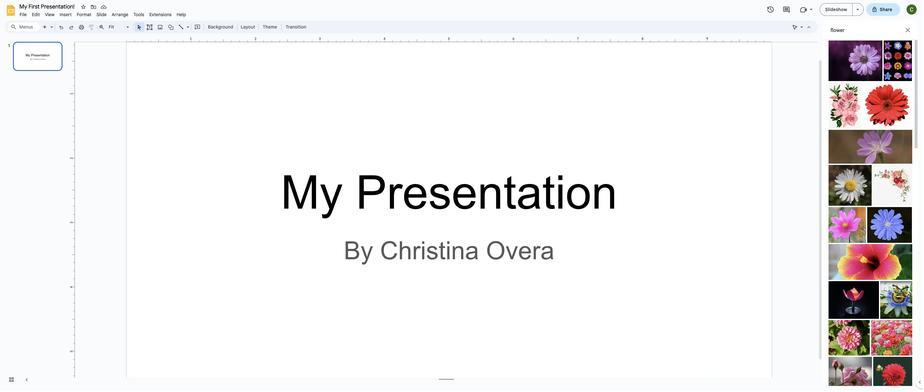 Task type: vqa. For each thing, say whether or not it's contained in the screenshot.
New slide with layout image
yes



Task type: describe. For each thing, give the bounding box(es) containing it.
arrange menu item
[[109, 11, 131, 18]]

Rename text field
[[17, 3, 78, 10]]

shape image
[[167, 23, 175, 31]]

tools menu item
[[131, 11, 147, 18]]

arrange
[[112, 12, 128, 17]]

insert
[[60, 12, 72, 17]]

menu bar inside menu bar banner
[[17, 8, 189, 19]]

new slide with layout image
[[49, 23, 53, 25]]

slideshow
[[825, 7, 847, 12]]

insert image image
[[156, 23, 164, 31]]

Zoom field
[[107, 23, 132, 32]]

layout
[[241, 24, 255, 30]]

format
[[77, 12, 91, 17]]

transition button
[[283, 22, 309, 32]]

background
[[208, 24, 233, 30]]

share
[[880, 7, 892, 12]]

layout button
[[239, 22, 257, 32]]

extensions menu item
[[147, 11, 174, 18]]

theme button
[[260, 22, 280, 32]]

format menu item
[[74, 11, 94, 18]]

help menu item
[[174, 11, 189, 18]]



Task type: locate. For each thing, give the bounding box(es) containing it.
view
[[45, 12, 55, 17]]

application containing slideshow
[[0, 0, 923, 392]]

view menu item
[[42, 11, 57, 18]]

application
[[0, 0, 923, 392]]

slide menu item
[[94, 11, 109, 18]]

slideshow button
[[820, 3, 853, 16]]

main toolbar
[[39, 22, 309, 32]]

mode and view toolbar
[[790, 21, 814, 33]]

edit
[[32, 12, 40, 17]]

tools
[[133, 12, 144, 17]]

menu bar
[[17, 8, 189, 19]]

navigation
[[0, 36, 70, 392]]

edit menu item
[[29, 11, 42, 18]]

help
[[177, 12, 186, 17]]

file
[[20, 12, 27, 17]]

start slideshow (⌘+enter) image
[[856, 9, 859, 10]]

theme
[[263, 24, 277, 30]]

menu bar containing file
[[17, 8, 189, 19]]

menu bar banner
[[0, 0, 923, 392]]

Zoom text field
[[108, 23, 126, 31]]

transition
[[286, 24, 306, 30]]

insert menu item
[[57, 11, 74, 18]]

file menu item
[[17, 11, 29, 18]]

Star checkbox
[[79, 3, 88, 11]]

extensions
[[149, 12, 172, 17]]

Menus field
[[8, 23, 40, 31]]

slide
[[97, 12, 107, 17]]

background button
[[205, 22, 236, 32]]

share button
[[866, 3, 900, 16]]



